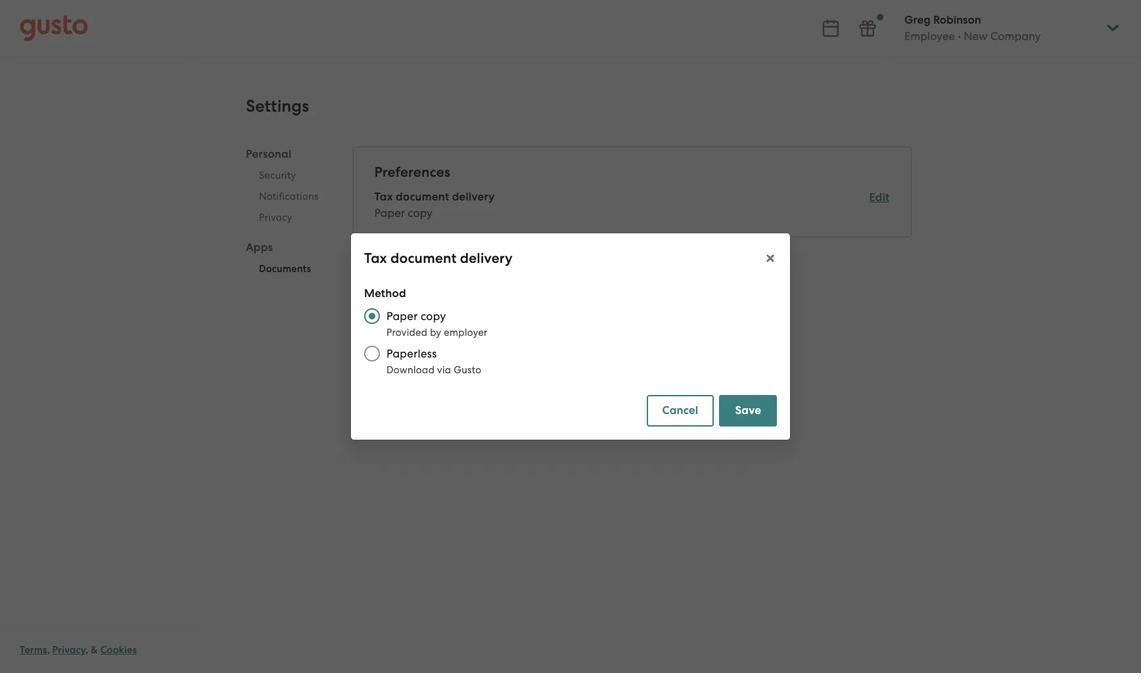 Task type: describe. For each thing, give the bounding box(es) containing it.
cancel button
[[646, 395, 714, 427]]

provided by employer
[[386, 327, 487, 339]]

tax for tax document delivery
[[364, 250, 387, 267]]

provided
[[386, 327, 428, 339]]

terms link
[[20, 644, 47, 656]]

method
[[364, 287, 406, 300]]

security
[[259, 170, 296, 181]]

edit
[[869, 191, 890, 204]]

paper inside "tax document delivery" dialog
[[386, 310, 418, 323]]

via
[[437, 364, 451, 376]]

delivery for tax document delivery
[[460, 250, 513, 267]]

cookies button
[[100, 642, 137, 658]]

copy inside 'tax document delivery paper copy'
[[408, 206, 432, 220]]

group containing personal
[[246, 147, 332, 283]]

home image
[[20, 15, 88, 41]]

tax document delivery element
[[374, 189, 890, 221]]

terms , privacy , & cookies
[[20, 644, 137, 656]]

paperless
[[386, 347, 437, 360]]

gusto navigation element
[[0, 57, 197, 109]]

Paper copy radio
[[358, 302, 386, 331]]

notifications
[[259, 191, 318, 202]]

privacy inside group
[[259, 212, 292, 223]]

edit link
[[869, 191, 890, 204]]

delivery for tax document delivery paper copy
[[452, 190, 495, 204]]

tax document delivery dialog
[[351, 233, 790, 440]]

document for tax document delivery
[[390, 250, 457, 267]]



Task type: locate. For each thing, give the bounding box(es) containing it.
document inside 'tax document delivery paper copy'
[[396, 190, 449, 204]]

privacy link down notifications
[[246, 207, 332, 228]]

download
[[386, 364, 435, 376]]

0 vertical spatial delivery
[[452, 190, 495, 204]]

paper inside 'tax document delivery paper copy'
[[374, 206, 405, 220]]

tax for tax document delivery paper copy
[[374, 190, 393, 204]]

0 vertical spatial paper
[[374, 206, 405, 220]]

privacy down notifications
[[259, 212, 292, 223]]

,
[[47, 644, 50, 656], [86, 644, 88, 656]]

1 horizontal spatial privacy
[[259, 212, 292, 223]]

delivery inside dialog
[[460, 250, 513, 267]]

preferences group
[[374, 163, 890, 221]]

copy down the preferences
[[408, 206, 432, 220]]

tax inside 'tax document delivery paper copy'
[[374, 190, 393, 204]]

1 vertical spatial privacy link
[[52, 644, 86, 656]]

delivery inside 'tax document delivery paper copy'
[[452, 190, 495, 204]]

&
[[91, 644, 98, 656]]

document inside dialog
[[390, 250, 457, 267]]

cancel
[[662, 404, 698, 417]]

paper up provided
[[386, 310, 418, 323]]

save
[[735, 404, 761, 417]]

security link
[[246, 165, 332, 186]]

paper
[[374, 206, 405, 220], [386, 310, 418, 323]]

cookies
[[100, 644, 137, 656]]

gusto
[[454, 364, 481, 376]]

document
[[396, 190, 449, 204], [390, 250, 457, 267]]

1 vertical spatial paper
[[386, 310, 418, 323]]

notifications link
[[246, 186, 332, 207]]

0 horizontal spatial privacy link
[[52, 644, 86, 656]]

1 horizontal spatial privacy link
[[246, 207, 332, 228]]

0 vertical spatial copy
[[408, 206, 432, 220]]

1 vertical spatial copy
[[421, 310, 446, 323]]

0 horizontal spatial privacy
[[52, 644, 86, 656]]

tax inside dialog
[[364, 250, 387, 267]]

0 vertical spatial privacy link
[[246, 207, 332, 228]]

documents link
[[246, 258, 332, 279]]

tax
[[374, 190, 393, 204], [364, 250, 387, 267]]

document down the preferences
[[396, 190, 449, 204]]

tax down the preferences
[[374, 190, 393, 204]]

download via gusto
[[386, 364, 481, 376]]

0 vertical spatial tax
[[374, 190, 393, 204]]

0 horizontal spatial ,
[[47, 644, 50, 656]]

2 , from the left
[[86, 644, 88, 656]]

settings
[[246, 96, 309, 116]]

copy
[[408, 206, 432, 220], [421, 310, 446, 323]]

tax document delivery
[[364, 250, 513, 267]]

account menu element
[[887, 0, 1121, 56]]

tax document delivery paper copy
[[374, 190, 495, 220]]

documents
[[259, 263, 311, 275]]

personal
[[246, 147, 292, 161]]

1 vertical spatial delivery
[[460, 250, 513, 267]]

0 vertical spatial document
[[396, 190, 449, 204]]

group
[[246, 147, 332, 283]]

copy up by
[[421, 310, 446, 323]]

1 vertical spatial tax
[[364, 250, 387, 267]]

privacy link
[[246, 207, 332, 228], [52, 644, 86, 656]]

privacy left &
[[52, 644, 86, 656]]

save button
[[719, 395, 777, 427]]

document for tax document delivery paper copy
[[396, 190, 449, 204]]

Paperless radio
[[358, 339, 386, 368]]

tax up method
[[364, 250, 387, 267]]

document up method
[[390, 250, 457, 267]]

terms
[[20, 644, 47, 656]]

apps
[[246, 241, 273, 254]]

paper copy
[[386, 310, 446, 323]]

1 vertical spatial privacy
[[52, 644, 86, 656]]

delivery
[[452, 190, 495, 204], [460, 250, 513, 267]]

privacy link left &
[[52, 644, 86, 656]]

paper down the preferences
[[374, 206, 405, 220]]

by
[[430, 327, 441, 339]]

preferences
[[374, 164, 450, 181]]

1 horizontal spatial ,
[[86, 644, 88, 656]]

employer
[[444, 327, 487, 339]]

1 , from the left
[[47, 644, 50, 656]]

copy inside "tax document delivery" dialog
[[421, 310, 446, 323]]

0 vertical spatial privacy
[[259, 212, 292, 223]]

privacy
[[259, 212, 292, 223], [52, 644, 86, 656]]

1 vertical spatial document
[[390, 250, 457, 267]]



Task type: vqa. For each thing, say whether or not it's contained in the screenshot.
3
no



